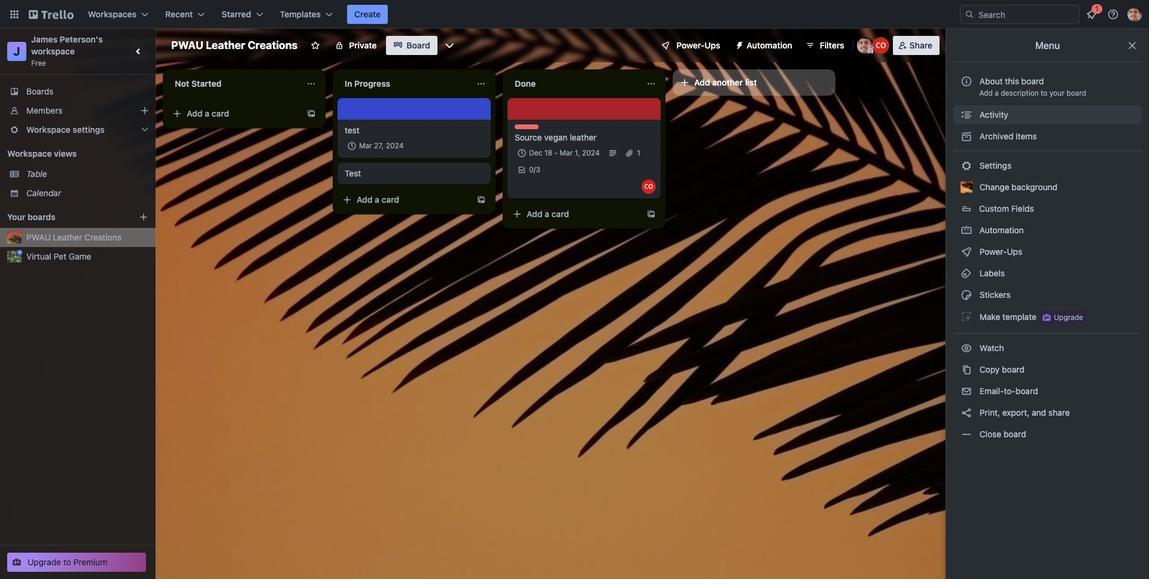 Task type: describe. For each thing, give the bounding box(es) containing it.
this member is an admin of this board. image
[[868, 49, 874, 54]]

close board link
[[954, 425, 1143, 444]]

leather
[[570, 132, 597, 143]]

1 horizontal spatial ups
[[1008, 247, 1023, 257]]

calendar
[[26, 188, 61, 198]]

stickers link
[[954, 286, 1143, 305]]

18
[[545, 149, 553, 157]]

pwau inside text field
[[171, 39, 204, 51]]

back to home image
[[29, 5, 74, 24]]

search image
[[965, 10, 975, 19]]

sm image for archived items
[[961, 131, 973, 143]]

workspace settings
[[26, 125, 105, 135]]

custom fields button
[[954, 199, 1143, 219]]

james peterson's workspace link
[[31, 34, 105, 56]]

settings
[[73, 125, 105, 135]]

close board
[[978, 429, 1027, 440]]

members
[[26, 105, 63, 116]]

1 vertical spatial james peterson (jamespeterson93) image
[[857, 37, 874, 54]]

a for add a card button associated with in progress
[[375, 195, 380, 205]]

virtual pet game
[[26, 252, 91, 262]]

private
[[349, 40, 377, 50]]

james peterson (jamespeterson93) image inside primary element
[[1128, 7, 1143, 22]]

add board image
[[139, 213, 149, 222]]

In Progress text field
[[338, 74, 469, 93]]

christina overa (christinaovera) image
[[642, 180, 656, 194]]

archived items link
[[954, 127, 1143, 146]]

add a card button for in progress
[[338, 190, 472, 210]]

your
[[7, 212, 25, 222]]

1 horizontal spatial power-ups
[[978, 247, 1025, 257]]

1 vertical spatial pwau leather creations
[[26, 232, 122, 243]]

primary element
[[0, 0, 1150, 29]]

your boards
[[7, 212, 55, 222]]

virtual pet game link
[[26, 251, 149, 263]]

watch
[[978, 343, 1007, 353]]

1 vertical spatial to
[[63, 558, 71, 568]]

create
[[355, 9, 381, 19]]

your boards with 2 items element
[[7, 210, 121, 225]]

vegan
[[544, 132, 568, 143]]

views
[[54, 149, 77, 159]]

sm image for settings
[[961, 160, 973, 172]]

archived items
[[978, 131, 1038, 141]]

description
[[1001, 89, 1039, 98]]

1,
[[575, 149, 580, 157]]

power- inside button
[[677, 40, 705, 50]]

/
[[534, 165, 536, 174]]

sourcing source vegan leather
[[515, 125, 597, 143]]

james peterson's workspace free
[[31, 34, 105, 68]]

sm image for watch
[[961, 343, 973, 355]]

sm image for copy board
[[961, 364, 973, 376]]

power-ups inside button
[[677, 40, 721, 50]]

add a card for done
[[527, 209, 570, 219]]

board up to-
[[1003, 365, 1025, 375]]

dec 18 - mar 1, 2024
[[529, 149, 600, 157]]

email-to-board link
[[954, 382, 1143, 401]]

workspace
[[31, 46, 75, 56]]

Not Started text field
[[168, 74, 299, 93]]

0 horizontal spatial add a card button
[[168, 104, 302, 123]]

game
[[69, 252, 91, 262]]

not
[[175, 78, 189, 89]]

a for add a card button corresponding to done
[[545, 209, 550, 219]]

1 notification image
[[1085, 7, 1099, 22]]

sm image for print, export, and share
[[961, 407, 973, 419]]

Dec 18 - Mar 1, 2024 checkbox
[[515, 146, 604, 160]]

2024 inside checkbox
[[386, 141, 404, 150]]

menu
[[1036, 40, 1061, 51]]

templates
[[280, 9, 321, 19]]

board up description
[[1022, 76, 1045, 86]]

card for done
[[552, 209, 570, 219]]

make
[[980, 312, 1001, 322]]

in progress
[[345, 78, 391, 89]]

progress
[[355, 78, 391, 89]]

print, export, and share link
[[954, 404, 1143, 423]]

sm image for automation
[[961, 225, 973, 237]]

watch link
[[954, 339, 1143, 358]]

create from template… image
[[307, 109, 316, 119]]

card for in progress
[[382, 195, 399, 205]]

about
[[980, 76, 1003, 86]]

Search field
[[975, 5, 1080, 23]]

boards
[[26, 86, 54, 96]]

workspaces
[[88, 9, 137, 19]]

boards
[[28, 212, 55, 222]]

1 vertical spatial creations
[[85, 232, 122, 243]]

recent
[[165, 9, 193, 19]]

workspace navigation collapse icon image
[[131, 43, 147, 60]]

a for the leftmost add a card button
[[205, 108, 210, 119]]

source
[[515, 132, 542, 143]]

add for the leftmost add a card button
[[187, 108, 203, 119]]

about this board add a description to your board
[[980, 76, 1087, 98]]

settings link
[[954, 156, 1143, 175]]

stickers
[[978, 290, 1011, 300]]

0 horizontal spatial add a card
[[187, 108, 229, 119]]

print, export, and share
[[978, 408, 1070, 418]]

0
[[529, 165, 534, 174]]

upgrade button
[[1040, 311, 1086, 325]]

virtual
[[26, 252, 51, 262]]

premium
[[73, 558, 107, 568]]

test
[[345, 168, 361, 178]]

change background
[[978, 182, 1058, 192]]

sm image for email-to-board
[[961, 386, 973, 398]]

open information menu image
[[1108, 8, 1120, 20]]

add for add a card button corresponding to done
[[527, 209, 543, 219]]



Task type: vqa. For each thing, say whether or not it's contained in the screenshot.
Copy
yes



Task type: locate. For each thing, give the bounding box(es) containing it.
automation up the add another list button
[[747, 40, 793, 50]]

0 vertical spatial card
[[212, 108, 229, 119]]

1 vertical spatial create from template… image
[[647, 210, 656, 219]]

1 vertical spatial add a card
[[357, 195, 399, 205]]

james peterson (jamespeterson93) image right open information menu icon
[[1128, 7, 1143, 22]]

test link
[[345, 125, 484, 137]]

0 horizontal spatial create from template… image
[[477, 195, 486, 205]]

2024 right 27,
[[386, 141, 404, 150]]

template
[[1003, 312, 1037, 322]]

Mar 27, 2024 checkbox
[[345, 139, 407, 153]]

1 vertical spatial workspace
[[7, 149, 52, 159]]

1 horizontal spatial mar
[[560, 149, 573, 157]]

and
[[1032, 408, 1047, 418]]

upgrade
[[1055, 313, 1084, 322], [28, 558, 61, 568]]

ups
[[705, 40, 721, 50], [1008, 247, 1023, 257]]

2024
[[386, 141, 404, 150], [582, 149, 600, 157]]

sm image inside settings link
[[961, 160, 973, 172]]

done
[[515, 78, 536, 89]]

creations inside text field
[[248, 39, 298, 51]]

upgrade inside button
[[1055, 313, 1084, 322]]

1 horizontal spatial create from template… image
[[647, 210, 656, 219]]

sourcing
[[515, 125, 546, 134]]

copy
[[980, 365, 1000, 375]]

to-
[[1005, 386, 1016, 396]]

sm image for power-ups
[[961, 246, 973, 258]]

add left the "another"
[[695, 77, 710, 87]]

sm image inside watch "link"
[[961, 343, 973, 355]]

change background link
[[954, 178, 1143, 197]]

items
[[1016, 131, 1038, 141]]

list
[[746, 77, 757, 87]]

upgrade to premium link
[[7, 553, 146, 572]]

creations up 'virtual pet game' link
[[85, 232, 122, 243]]

sm image inside activity link
[[961, 109, 973, 121]]

0 horizontal spatial pwau
[[26, 232, 51, 243]]

1 vertical spatial card
[[382, 195, 399, 205]]

1 vertical spatial power-
[[980, 247, 1008, 257]]

add a card
[[187, 108, 229, 119], [357, 195, 399, 205], [527, 209, 570, 219]]

2 horizontal spatial add a card button
[[508, 205, 642, 224]]

to inside about this board add a description to your board
[[1041, 89, 1048, 98]]

add a card button down not started text box
[[168, 104, 302, 123]]

workspace for workspace settings
[[26, 125, 70, 135]]

board
[[1022, 76, 1045, 86], [1067, 89, 1087, 98], [1003, 365, 1025, 375], [1016, 386, 1039, 396], [1004, 429, 1027, 440]]

custom
[[980, 204, 1010, 214]]

add down test
[[357, 195, 373, 205]]

pwau up virtual
[[26, 232, 51, 243]]

power- up add another list
[[677, 40, 705, 50]]

filters
[[820, 40, 845, 50]]

add down not started
[[187, 108, 203, 119]]

1 vertical spatial pwau
[[26, 232, 51, 243]]

add a card down the started
[[187, 108, 229, 119]]

card
[[212, 108, 229, 119], [382, 195, 399, 205], [552, 209, 570, 219]]

pwau leather creations up game
[[26, 232, 122, 243]]

board
[[407, 40, 430, 50]]

0 / 3
[[529, 165, 541, 174]]

1 horizontal spatial to
[[1041, 89, 1048, 98]]

add
[[695, 77, 710, 87], [980, 89, 993, 98], [187, 108, 203, 119], [357, 195, 373, 205], [527, 209, 543, 219]]

labels link
[[954, 264, 1143, 283]]

mar 27, 2024
[[359, 141, 404, 150]]

james peterson (jamespeterson93) image
[[1128, 7, 1143, 22], [857, 37, 874, 54]]

members link
[[0, 101, 156, 120]]

power-ups up add another list
[[677, 40, 721, 50]]

sm image inside email-to-board link
[[961, 386, 973, 398]]

ups down automation link
[[1008, 247, 1023, 257]]

calendar link
[[26, 187, 149, 199]]

peterson's
[[60, 34, 103, 44]]

fields
[[1012, 204, 1035, 214]]

this
[[1006, 76, 1020, 86]]

activity link
[[954, 105, 1143, 125]]

1 vertical spatial ups
[[1008, 247, 1023, 257]]

3 sm image from the top
[[961, 225, 973, 237]]

email-to-board
[[978, 386, 1039, 396]]

add a card down test
[[357, 195, 399, 205]]

share button
[[893, 36, 940, 55]]

workspace inside workspace settings popup button
[[26, 125, 70, 135]]

export,
[[1003, 408, 1030, 418]]

j link
[[7, 42, 26, 61]]

1 horizontal spatial pwau leather creations
[[171, 39, 298, 51]]

0 vertical spatial james peterson (jamespeterson93) image
[[1128, 7, 1143, 22]]

board down export,
[[1004, 429, 1027, 440]]

your
[[1050, 89, 1065, 98]]

0 vertical spatial to
[[1041, 89, 1048, 98]]

-
[[555, 149, 558, 157]]

1 vertical spatial upgrade
[[28, 558, 61, 568]]

sm image inside labels link
[[961, 268, 973, 280]]

1 horizontal spatial 2024
[[582, 149, 600, 157]]

private button
[[328, 36, 384, 55]]

free
[[31, 59, 46, 68]]

2 vertical spatial card
[[552, 209, 570, 219]]

to left the premium
[[63, 558, 71, 568]]

james peterson (jamespeterson93) image right 'filters'
[[857, 37, 874, 54]]

add down about
[[980, 89, 993, 98]]

add for the add another list button
[[695, 77, 710, 87]]

automation inside button
[[747, 40, 793, 50]]

0 vertical spatial power-ups
[[677, 40, 721, 50]]

0 vertical spatial ups
[[705, 40, 721, 50]]

add a card button for done
[[508, 205, 642, 224]]

filters button
[[802, 36, 848, 55]]

sm image inside power-ups link
[[961, 246, 973, 258]]

close
[[980, 429, 1002, 440]]

dec
[[529, 149, 543, 157]]

automation down the custom fields
[[978, 225, 1024, 235]]

leather inside text field
[[206, 39, 245, 51]]

1 horizontal spatial power-
[[980, 247, 1008, 257]]

0 vertical spatial workspace
[[26, 125, 70, 135]]

to left your
[[1041, 89, 1048, 98]]

add for add a card button associated with in progress
[[357, 195, 373, 205]]

sm image inside print, export, and share link
[[961, 407, 973, 419]]

0 horizontal spatial 2024
[[386, 141, 404, 150]]

2 horizontal spatial add a card
[[527, 209, 570, 219]]

0 horizontal spatial upgrade
[[28, 558, 61, 568]]

0 horizontal spatial mar
[[359, 141, 372, 150]]

1 vertical spatial power-ups
[[978, 247, 1025, 257]]

0 horizontal spatial ups
[[705, 40, 721, 50]]

add a card button down 3
[[508, 205, 642, 224]]

0 vertical spatial pwau
[[171, 39, 204, 51]]

upgrade left the premium
[[28, 558, 61, 568]]

create button
[[347, 5, 388, 24]]

create from template… image for done
[[647, 210, 656, 219]]

2 sm image from the top
[[961, 131, 973, 143]]

table link
[[26, 168, 149, 180]]

2 vertical spatial add a card
[[527, 209, 570, 219]]

leather down your boards with 2 items element
[[53, 232, 82, 243]]

table
[[26, 169, 47, 179]]

0 vertical spatial power-
[[677, 40, 705, 50]]

color: bold red, title: "sourcing" element
[[515, 125, 546, 134]]

add a card button
[[168, 104, 302, 123], [338, 190, 472, 210], [508, 205, 642, 224]]

workspace views
[[7, 149, 77, 159]]

0 horizontal spatial creations
[[85, 232, 122, 243]]

labels
[[978, 268, 1005, 278]]

mar inside option
[[560, 149, 573, 157]]

sm image inside automation link
[[961, 225, 973, 237]]

0 horizontal spatial card
[[212, 108, 229, 119]]

pwau
[[171, 39, 204, 51], [26, 232, 51, 243]]

0 horizontal spatial pwau leather creations
[[26, 232, 122, 243]]

sm image for close board
[[961, 429, 973, 441]]

creations down templates
[[248, 39, 298, 51]]

sm image inside close board link
[[961, 429, 973, 441]]

ups inside button
[[705, 40, 721, 50]]

sm image
[[961, 109, 973, 121], [961, 131, 973, 143], [961, 225, 973, 237], [961, 268, 973, 280], [961, 311, 973, 323], [961, 343, 973, 355], [961, 364, 973, 376], [961, 407, 973, 419]]

mar left 27,
[[359, 141, 372, 150]]

activity
[[978, 110, 1009, 120]]

a inside about this board add a description to your board
[[995, 89, 999, 98]]

sm image for make template
[[961, 311, 973, 323]]

Done text field
[[508, 74, 640, 93]]

1 horizontal spatial leather
[[206, 39, 245, 51]]

upgrade for upgrade to premium
[[28, 558, 61, 568]]

mar right '-'
[[560, 149, 573, 157]]

workspace for workspace views
[[7, 149, 52, 159]]

workspaces button
[[81, 5, 156, 24]]

1 vertical spatial leather
[[53, 232, 82, 243]]

1 horizontal spatial automation
[[978, 225, 1024, 235]]

sm image for activity
[[961, 109, 973, 121]]

leather down starred
[[206, 39, 245, 51]]

to
[[1041, 89, 1048, 98], [63, 558, 71, 568]]

in
[[345, 78, 352, 89]]

add a card button down test link
[[338, 190, 472, 210]]

board up print, export, and share
[[1016, 386, 1039, 396]]

j
[[13, 44, 20, 58]]

star or unstar board image
[[311, 41, 321, 50]]

workspace
[[26, 125, 70, 135], [7, 149, 52, 159]]

ups up add another list
[[705, 40, 721, 50]]

1 horizontal spatial creations
[[248, 39, 298, 51]]

mar
[[359, 141, 372, 150], [560, 149, 573, 157]]

pwau leather creations down starred
[[171, 39, 298, 51]]

add another list
[[695, 77, 757, 87]]

2024 inside option
[[582, 149, 600, 157]]

1 horizontal spatial james peterson (jamespeterson93) image
[[1128, 7, 1143, 22]]

workspace down members
[[26, 125, 70, 135]]

create from template… image
[[477, 195, 486, 205], [647, 210, 656, 219]]

add inside about this board add a description to your board
[[980, 89, 993, 98]]

power-ups link
[[954, 243, 1143, 262]]

sm image inside copy board link
[[961, 364, 973, 376]]

1 vertical spatial automation
[[978, 225, 1024, 235]]

board right your
[[1067, 89, 1087, 98]]

0 vertical spatial pwau leather creations
[[171, 39, 298, 51]]

upgrade down stickers link
[[1055, 313, 1084, 322]]

archived
[[980, 131, 1014, 141]]

power- up labels
[[980, 247, 1008, 257]]

1 sm image from the top
[[961, 109, 973, 121]]

0 horizontal spatial automation
[[747, 40, 793, 50]]

test
[[345, 125, 360, 135]]

pwau down recent dropdown button
[[171, 39, 204, 51]]

sm image for labels
[[961, 268, 973, 280]]

sm image for stickers
[[961, 289, 973, 301]]

templates button
[[273, 5, 340, 24]]

0 horizontal spatial power-ups
[[677, 40, 721, 50]]

pwau leather creations link
[[26, 232, 149, 244]]

0 horizontal spatial power-
[[677, 40, 705, 50]]

sm image inside archived items link
[[961, 131, 973, 143]]

another
[[713, 77, 743, 87]]

workspace up table
[[7, 149, 52, 159]]

a
[[995, 89, 999, 98], [205, 108, 210, 119], [375, 195, 380, 205], [545, 209, 550, 219]]

add a card for in progress
[[357, 195, 399, 205]]

7 sm image from the top
[[961, 364, 973, 376]]

power-ups button
[[653, 36, 728, 55]]

customize views image
[[444, 40, 455, 51]]

4 sm image from the top
[[961, 268, 973, 280]]

pet
[[54, 252, 66, 262]]

leather
[[206, 39, 245, 51], [53, 232, 82, 243]]

2 horizontal spatial card
[[552, 209, 570, 219]]

upgrade to premium
[[28, 558, 107, 568]]

add a card down 3
[[527, 209, 570, 219]]

0 horizontal spatial leather
[[53, 232, 82, 243]]

create from template… image for in progress
[[477, 195, 486, 205]]

custom fields
[[980, 204, 1035, 214]]

0 vertical spatial leather
[[206, 39, 245, 51]]

pwau leather creations
[[171, 39, 298, 51], [26, 232, 122, 243]]

1 horizontal spatial card
[[382, 195, 399, 205]]

8 sm image from the top
[[961, 407, 973, 419]]

1 horizontal spatial pwau
[[171, 39, 204, 51]]

1 horizontal spatial add a card button
[[338, 190, 472, 210]]

sm image inside stickers link
[[961, 289, 973, 301]]

0 horizontal spatial james peterson (jamespeterson93) image
[[857, 37, 874, 54]]

0 vertical spatial upgrade
[[1055, 313, 1084, 322]]

upgrade for upgrade
[[1055, 313, 1084, 322]]

power-ups up labels
[[978, 247, 1025, 257]]

make template
[[978, 312, 1037, 322]]

workspace settings button
[[0, 120, 156, 140]]

0 vertical spatial automation
[[747, 40, 793, 50]]

started
[[192, 78, 222, 89]]

change
[[980, 182, 1010, 192]]

board link
[[387, 36, 438, 55]]

copy board link
[[954, 360, 1143, 380]]

christina overa (christinaovera) image
[[873, 37, 890, 54]]

1 horizontal spatial upgrade
[[1055, 313, 1084, 322]]

sm image inside automation button
[[730, 36, 747, 53]]

6 sm image from the top
[[961, 343, 973, 355]]

mar inside checkbox
[[359, 141, 372, 150]]

pwau leather creations inside text field
[[171, 39, 298, 51]]

1 horizontal spatial add a card
[[357, 195, 399, 205]]

0 vertical spatial add a card
[[187, 108, 229, 119]]

add another list button
[[673, 69, 836, 96]]

2024 right 1,
[[582, 149, 600, 157]]

0 horizontal spatial to
[[63, 558, 71, 568]]

0 vertical spatial creations
[[248, 39, 298, 51]]

add down 0 / 3
[[527, 209, 543, 219]]

0 vertical spatial create from template… image
[[477, 195, 486, 205]]

Board name text field
[[165, 36, 304, 55]]

automation button
[[730, 36, 800, 55]]

sm image
[[730, 36, 747, 53], [961, 160, 973, 172], [961, 246, 973, 258], [961, 289, 973, 301], [961, 386, 973, 398], [961, 429, 973, 441]]

5 sm image from the top
[[961, 311, 973, 323]]

27,
[[374, 141, 384, 150]]



